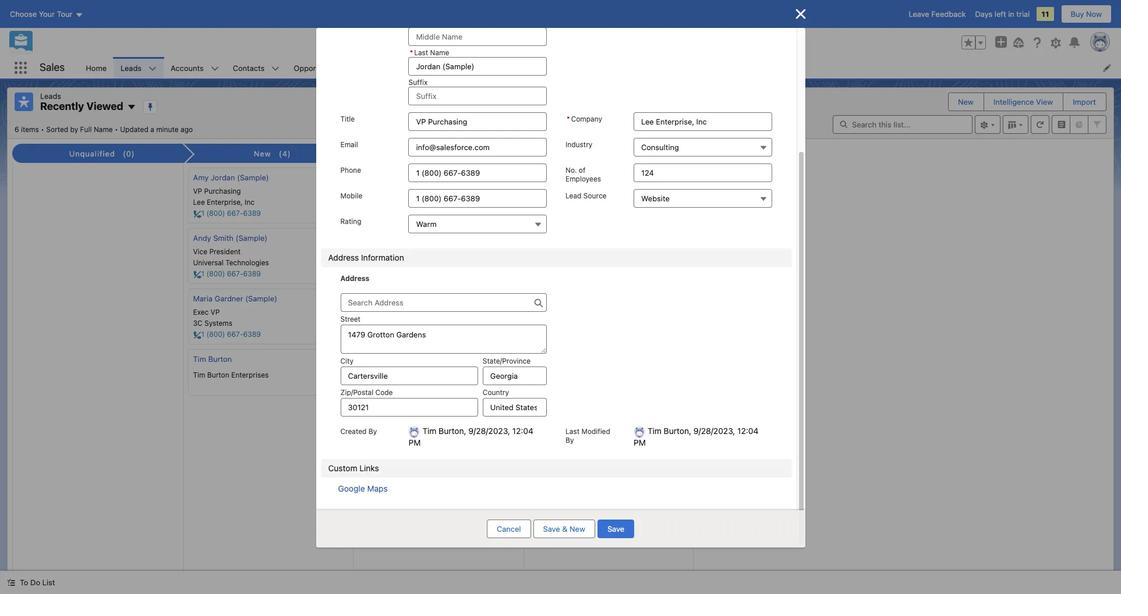 Task type: describe. For each thing, give the bounding box(es) containing it.
click to dial disabled image up warm
[[364, 209, 502, 218]]

technology
[[604, 187, 642, 196]]

recently viewed
[[40, 100, 123, 112]]

pm for last modified by
[[634, 438, 646, 448]]

home link
[[79, 57, 114, 79]]

amy jordan (sample) link
[[193, 173, 269, 182]]

david adelson (sample)
[[534, 173, 618, 182]]

address for address
[[341, 274, 370, 283]]

3c
[[193, 319, 203, 328]]

(0)
[[123, 149, 135, 159]]

now
[[1087, 9, 1102, 19]]

street
[[341, 315, 361, 324]]

jordan
[[211, 173, 235, 182]]

text default image for amy jordan (sample)
[[334, 175, 343, 183]]

view
[[1037, 97, 1054, 107]]

import
[[1073, 97, 1097, 107]]

9/28/2023, for last modified by
[[694, 426, 736, 436]]

days
[[976, 9, 993, 19]]

(4)
[[279, 149, 291, 159]]

publishing
[[570, 198, 604, 207]]

director, information technology green dot publishing
[[534, 187, 642, 207]]

created by
[[341, 428, 377, 436]]

0 vertical spatial last
[[414, 48, 428, 57]]

list view controls image
[[975, 115, 1001, 134]]

zip/postal code
[[341, 389, 393, 397]]

custom
[[328, 464, 357, 474]]

sales
[[40, 61, 65, 74]]

technologies
[[226, 259, 269, 267]]

working
[[417, 149, 450, 159]]

leave
[[909, 9, 930, 19]]

title
[[341, 115, 355, 124]]

, for last modified by
[[689, 426, 694, 436]]

select list display image
[[1003, 115, 1029, 134]]

recently viewed status
[[15, 125, 120, 134]]

updated
[[120, 125, 148, 134]]

name inside recently viewed|leads|list view element
[[94, 125, 113, 134]]

2 (1) from the left
[[631, 149, 642, 159]]

in
[[1009, 9, 1015, 19]]

accounts list item
[[164, 57, 226, 79]]

Industry button
[[634, 138, 772, 157]]

tim burton link
[[193, 355, 232, 364]]

burton for tim burton enterprises
[[207, 371, 229, 380]]

tim for tim burton enterprises
[[193, 371, 205, 380]]

created
[[341, 428, 367, 436]]

sarah loehr (sample) link
[[364, 173, 440, 182]]

new button
[[949, 93, 983, 111]]

website
[[641, 194, 670, 203]]

save button
[[598, 520, 635, 539]]

recently viewed|leads|list view element
[[7, 87, 1115, 572]]

loehr
[[386, 173, 406, 182]]

2 • from the left
[[115, 125, 118, 134]]

sarah
[[364, 173, 384, 182]]

save for save
[[608, 525, 625, 534]]

systems
[[204, 319, 233, 328]]

andy
[[193, 234, 211, 243]]

google
[[338, 484, 365, 494]]

buy now button
[[1061, 5, 1112, 23]]

david adelson (sample) link
[[534, 173, 618, 182]]

1 horizontal spatial name
[[430, 48, 449, 57]]

by
[[70, 125, 78, 134]]

no. of employees
[[566, 166, 601, 184]]

leads inside list item
[[121, 63, 142, 73]]

cancel
[[497, 525, 521, 534]]

vice president universal technologies
[[193, 248, 269, 267]]

Suffix text field
[[409, 87, 547, 105]]

director,
[[534, 187, 562, 196]]

contacts list item
[[226, 57, 287, 79]]

lead
[[566, 192, 582, 200]]

president
[[209, 248, 241, 256]]

Street text field
[[341, 325, 547, 354]]

last inside last modified by
[[566, 428, 580, 436]]

andy smith (sample) link
[[193, 234, 268, 243]]

green
[[534, 198, 554, 207]]

inc
[[245, 198, 255, 207]]

no.
[[566, 166, 577, 175]]

import button
[[1064, 93, 1106, 111]]

No. of Employees text field
[[634, 164, 772, 182]]

Lead Source button
[[634, 189, 772, 208]]

buy now
[[1071, 9, 1102, 19]]

Phone text field
[[409, 164, 547, 182]]

(sample) for maria gardner (sample)
[[245, 294, 277, 303]]

1 vertical spatial leads
[[40, 91, 61, 101]]

recently
[[40, 100, 84, 112]]

1 • from the left
[[41, 125, 44, 134]]

6 items • sorted by full name • updated a minute ago
[[15, 125, 193, 134]]

save & new
[[543, 525, 586, 534]]

intelligence view button
[[985, 93, 1063, 111]]

system administrator
[[364, 187, 434, 196]]

(sample) for amy jordan (sample)
[[237, 173, 269, 182]]

0 horizontal spatial by
[[369, 428, 377, 436]]

new inside new button
[[958, 97, 974, 107]]

click to dial disabled image for amy jordan (sample)
[[193, 209, 332, 218]]

forecasts link
[[425, 57, 474, 79]]

6
[[15, 125, 19, 134]]

andy smith (sample)
[[193, 234, 268, 243]]

lee
[[193, 198, 205, 207]]

industry
[[566, 140, 593, 149]]

suffix
[[409, 78, 428, 87]]

items
[[21, 125, 39, 134]]

9/28/2023, 12:04 pm for modified
[[634, 426, 759, 448]]

text default image
[[334, 296, 343, 304]]

lead source
[[566, 192, 607, 200]]

* last name
[[410, 48, 449, 57]]

maria gardner (sample) link
[[193, 294, 277, 303]]

accounts link
[[164, 57, 211, 79]]

leads list item
[[114, 57, 164, 79]]

&
[[562, 525, 568, 534]]

Title text field
[[409, 112, 547, 131]]

full
[[80, 125, 92, 134]]

maps
[[367, 484, 388, 494]]

tim burton
[[193, 355, 232, 364]]

* for * last name
[[410, 48, 413, 57]]

consulting
[[641, 143, 679, 152]]

new inside the save & new button
[[570, 525, 586, 534]]

Mobile text field
[[409, 189, 547, 208]]



Task type: vqa. For each thing, say whether or not it's contained in the screenshot.
No. of Employees
yes



Task type: locate. For each thing, give the bounding box(es) containing it.
0 horizontal spatial new
[[254, 149, 271, 159]]

,
[[464, 426, 469, 436], [689, 426, 694, 436]]

click to dial disabled image for tim burton
[[193, 382, 332, 391]]

None search field
[[833, 115, 973, 134]]

(sample) up administrator
[[408, 173, 440, 182]]

employees
[[566, 175, 601, 184]]

adelson
[[556, 173, 584, 182]]

1 horizontal spatial 12:04
[[738, 426, 759, 436]]

1 horizontal spatial save
[[608, 525, 625, 534]]

information up publishing
[[564, 187, 602, 196]]

text default image down 'phone'
[[334, 175, 343, 183]]

1 save from the left
[[543, 525, 560, 534]]

save for save & new
[[543, 525, 560, 534]]

save inside save button
[[608, 525, 625, 534]]

•
[[41, 125, 44, 134], [115, 125, 118, 134]]

enterprises
[[231, 371, 269, 380]]

leads link
[[114, 57, 149, 79]]

address for address information
[[328, 253, 359, 263]]

0 horizontal spatial pm
[[409, 438, 421, 448]]

tim for tim burton
[[193, 355, 206, 364]]

pm for created by
[[409, 438, 421, 448]]

, for created by
[[464, 426, 469, 436]]

modified
[[582, 428, 611, 436]]

tim down tim burton
[[193, 371, 205, 380]]

country
[[483, 389, 509, 397]]

0 horizontal spatial 12:04
[[513, 426, 534, 436]]

1 9/28/2023, 12:04 pm from the left
[[409, 426, 534, 448]]

contacts
[[233, 63, 265, 73]]

State/Province text field
[[483, 367, 547, 386]]

leads right the home link
[[121, 63, 142, 73]]

exec vp 3c systems
[[193, 308, 233, 328]]

dot
[[556, 198, 568, 207]]

by inside last modified by
[[566, 436, 574, 445]]

1 vertical spatial new
[[254, 149, 271, 159]]

0 vertical spatial tim
[[193, 355, 206, 364]]

text default image left david
[[505, 175, 513, 183]]

universal
[[193, 259, 224, 267]]

11
[[1042, 9, 1050, 19]]

text default image left to at the bottom left
[[7, 579, 15, 587]]

pm down zip/postal code text box
[[409, 438, 421, 448]]

list
[[42, 579, 55, 588]]

City text field
[[341, 367, 478, 386]]

vp up lee
[[193, 187, 202, 196]]

(sample) for david adelson (sample)
[[586, 173, 618, 182]]

(sample) up inc
[[237, 173, 269, 182]]

0 horizontal spatial name
[[94, 125, 113, 134]]

leads down sales
[[40, 91, 61, 101]]

0 horizontal spatial *
[[410, 48, 413, 57]]

text default image inside to do list button
[[7, 579, 15, 587]]

name right "full"
[[94, 125, 113, 134]]

text default image up zip/postal
[[334, 357, 343, 365]]

last left modified
[[566, 428, 580, 436]]

burton down tim burton
[[207, 371, 229, 380]]

city
[[341, 357, 354, 366]]

1 horizontal spatial pm
[[634, 438, 646, 448]]

0 horizontal spatial leads
[[40, 91, 61, 101]]

feedback
[[932, 9, 966, 19]]

save right &
[[608, 525, 625, 534]]

* for * company
[[567, 115, 570, 124]]

new right &
[[570, 525, 586, 534]]

(sample) for sarah loehr (sample)
[[408, 173, 440, 182]]

by right created on the bottom of page
[[369, 428, 377, 436]]

(1) up phone text field
[[458, 149, 469, 159]]

0 horizontal spatial 9/28/2023, 12:04 pm
[[409, 426, 534, 448]]

2 9/28/2023, 12:04 pm from the left
[[634, 426, 759, 448]]

2 save from the left
[[608, 525, 625, 534]]

to do list button
[[0, 572, 62, 595]]

2 , from the left
[[689, 426, 694, 436]]

name
[[430, 48, 449, 57], [94, 125, 113, 134]]

click to dial disabled image down enterprises
[[193, 382, 332, 391]]

click to dial disabled image down technologies
[[193, 270, 332, 279]]

rating
[[341, 217, 362, 226]]

david
[[534, 173, 554, 182]]

(1) up technology
[[631, 149, 642, 159]]

zip/postal
[[341, 389, 374, 397]]

1 , from the left
[[464, 426, 469, 436]]

1 vertical spatial tim
[[193, 371, 205, 380]]

1 horizontal spatial by
[[566, 436, 574, 445]]

list item
[[545, 57, 602, 79]]

0 horizontal spatial •
[[41, 125, 44, 134]]

1 horizontal spatial new
[[570, 525, 586, 534]]

(sample) up technologies
[[236, 234, 268, 243]]

gardner
[[215, 294, 243, 303]]

list containing home
[[79, 57, 1122, 79]]

click to dial disabled image for maria gardner (sample)
[[193, 330, 332, 339]]

• right items
[[41, 125, 44, 134]]

click to dial disabled image up enterprises
[[193, 330, 332, 339]]

new left (4)
[[254, 149, 271, 159]]

last up suffix
[[414, 48, 428, 57]]

9/28/2023, for created by
[[469, 426, 510, 436]]

1 12:04 from the left
[[513, 426, 534, 436]]

(sample)
[[237, 173, 269, 182], [408, 173, 440, 182], [586, 173, 618, 182], [236, 234, 268, 243], [245, 294, 277, 303]]

* left company
[[567, 115, 570, 124]]

1 vertical spatial *
[[567, 115, 570, 124]]

exec
[[193, 308, 209, 317]]

to do list
[[20, 579, 55, 588]]

0 horizontal spatial (1)
[[458, 149, 469, 159]]

0 horizontal spatial save
[[543, 525, 560, 534]]

1 vertical spatial address
[[341, 274, 370, 283]]

1 horizontal spatial last
[[566, 428, 580, 436]]

2 vertical spatial new
[[570, 525, 586, 534]]

0 vertical spatial vp
[[193, 187, 202, 196]]

click to dial disabled image
[[193, 209, 332, 218], [364, 209, 502, 218], [534, 209, 672, 218], [193, 270, 332, 279], [193, 330, 332, 339], [193, 382, 332, 391]]

tim burton enterprises
[[193, 371, 269, 380]]

1 vertical spatial vp
[[211, 308, 220, 317]]

tim up tim burton enterprises
[[193, 355, 206, 364]]

do
[[30, 579, 40, 588]]

intelligence view
[[994, 97, 1054, 107]]

0 horizontal spatial vp
[[193, 187, 202, 196]]

1 horizontal spatial ,
[[689, 426, 694, 436]]

0 horizontal spatial last
[[414, 48, 428, 57]]

save left &
[[543, 525, 560, 534]]

pm right last modified by
[[634, 438, 646, 448]]

inverse image
[[794, 7, 808, 21]]

information inside the director, information technology green dot publishing
[[564, 187, 602, 196]]

1 pm from the left
[[409, 438, 421, 448]]

group
[[962, 36, 986, 50]]

text default image
[[334, 175, 343, 183], [505, 175, 513, 183], [675, 175, 683, 183], [334, 357, 343, 365], [7, 579, 15, 587]]

9/28/2023, 12:04 pm for by
[[409, 426, 534, 448]]

vp inside exec vp 3c systems
[[211, 308, 220, 317]]

2 12:04 from the left
[[738, 426, 759, 436]]

1 vertical spatial name
[[94, 125, 113, 134]]

leave feedback
[[909, 9, 966, 19]]

0 horizontal spatial information
[[361, 253, 404, 263]]

text default image for tim burton
[[334, 357, 343, 365]]

* up suffix
[[410, 48, 413, 57]]

Last Name text field
[[409, 57, 547, 76]]

amy
[[193, 173, 209, 182]]

search... button
[[426, 33, 659, 52]]

2 tim from the top
[[193, 371, 205, 380]]

• left "updated"
[[115, 125, 118, 134]]

1 horizontal spatial (1)
[[631, 149, 642, 159]]

2 9/28/2023, from the left
[[694, 426, 736, 436]]

0 vertical spatial burton
[[208, 355, 232, 364]]

Zip/Postal Code text field
[[341, 399, 478, 417]]

save inside button
[[543, 525, 560, 534]]

source
[[584, 192, 607, 200]]

Middle Name text field
[[409, 27, 547, 46]]

1 horizontal spatial leads
[[121, 63, 142, 73]]

12:04 for last modified by
[[738, 426, 759, 436]]

0 vertical spatial leads
[[121, 63, 142, 73]]

mobile
[[341, 192, 363, 200]]

0 horizontal spatial 9/28/2023,
[[469, 426, 510, 436]]

(sample) right gardner at the left of page
[[245, 294, 277, 303]]

accounts
[[171, 63, 204, 73]]

search...
[[449, 38, 480, 47]]

0 vertical spatial address
[[328, 253, 359, 263]]

buy
[[1071, 9, 1085, 19]]

1 vertical spatial last
[[566, 428, 580, 436]]

0 vertical spatial name
[[430, 48, 449, 57]]

opportunities link
[[287, 57, 349, 79]]

company
[[571, 115, 602, 124]]

system
[[364, 187, 388, 196]]

click to dial disabled image down source
[[534, 209, 672, 218]]

12:04 for created by
[[513, 426, 534, 436]]

0 horizontal spatial ,
[[464, 426, 469, 436]]

click to dial disabled image down inc
[[193, 209, 332, 218]]

sorted
[[46, 125, 68, 134]]

address down the address information
[[341, 274, 370, 283]]

Rating button
[[409, 215, 547, 234]]

vice
[[193, 248, 207, 256]]

vp purchasing lee enterprise, inc
[[193, 187, 255, 207]]

1 9/28/2023, from the left
[[469, 426, 510, 436]]

leave feedback link
[[909, 9, 966, 19]]

vp inside vp purchasing lee enterprise, inc
[[193, 187, 202, 196]]

enterprise,
[[207, 198, 243, 207]]

sarah loehr (sample)
[[364, 173, 440, 182]]

0 vertical spatial information
[[564, 187, 602, 196]]

burton up tim burton enterprises
[[208, 355, 232, 364]]

a
[[150, 125, 154, 134]]

left
[[995, 9, 1007, 19]]

1 vertical spatial information
[[361, 253, 404, 263]]

links
[[360, 464, 379, 474]]

by
[[369, 428, 377, 436], [566, 436, 574, 445]]

0 vertical spatial new
[[958, 97, 974, 107]]

* company
[[567, 115, 602, 124]]

click to dial disabled image for david adelson (sample)
[[534, 209, 672, 218]]

text default image for sarah loehr (sample)
[[505, 175, 513, 183]]

text default image up website button
[[675, 175, 683, 183]]

(sample) for andy smith (sample)
[[236, 234, 268, 243]]

name up "forecasts"
[[430, 48, 449, 57]]

(sample) up source
[[586, 173, 618, 182]]

1 horizontal spatial information
[[564, 187, 602, 196]]

2 horizontal spatial new
[[958, 97, 974, 107]]

burton for tim burton
[[208, 355, 232, 364]]

maria gardner (sample)
[[193, 294, 277, 303]]

address information
[[328, 253, 404, 263]]

1 horizontal spatial 9/28/2023,
[[694, 426, 736, 436]]

by left modified
[[566, 436, 574, 445]]

information for director,
[[564, 187, 602, 196]]

warm
[[416, 220, 437, 229]]

ago
[[181, 125, 193, 134]]

information for address
[[361, 253, 404, 263]]

vp up the systems
[[211, 308, 220, 317]]

1 tim from the top
[[193, 355, 206, 364]]

leads
[[121, 63, 142, 73], [40, 91, 61, 101]]

address down rating
[[328, 253, 359, 263]]

Country text field
[[483, 399, 547, 417]]

Search Recently Viewed list view. search field
[[833, 115, 973, 134]]

minute
[[156, 125, 179, 134]]

Email text field
[[409, 138, 547, 157]]

Search Address text field
[[341, 294, 547, 312]]

1 vertical spatial burton
[[207, 371, 229, 380]]

of
[[579, 166, 586, 175]]

list
[[79, 57, 1122, 79]]

1 horizontal spatial *
[[567, 115, 570, 124]]

amy jordan (sample)
[[193, 173, 269, 182]]

1 (1) from the left
[[458, 149, 469, 159]]

days left in trial
[[976, 9, 1030, 19]]

information down rating
[[361, 253, 404, 263]]

None text field
[[634, 112, 772, 131]]

pm
[[409, 438, 421, 448], [634, 438, 646, 448]]

1 horizontal spatial vp
[[211, 308, 220, 317]]

vp
[[193, 187, 202, 196], [211, 308, 220, 317]]

0 vertical spatial *
[[410, 48, 413, 57]]

text default image for david adelson (sample)
[[675, 175, 683, 183]]

purchasing
[[204, 187, 241, 196]]

1 horizontal spatial 9/28/2023, 12:04 pm
[[634, 426, 759, 448]]

google maps
[[338, 484, 388, 494]]

new left intelligence
[[958, 97, 974, 107]]

2 pm from the left
[[634, 438, 646, 448]]

1 horizontal spatial •
[[115, 125, 118, 134]]



